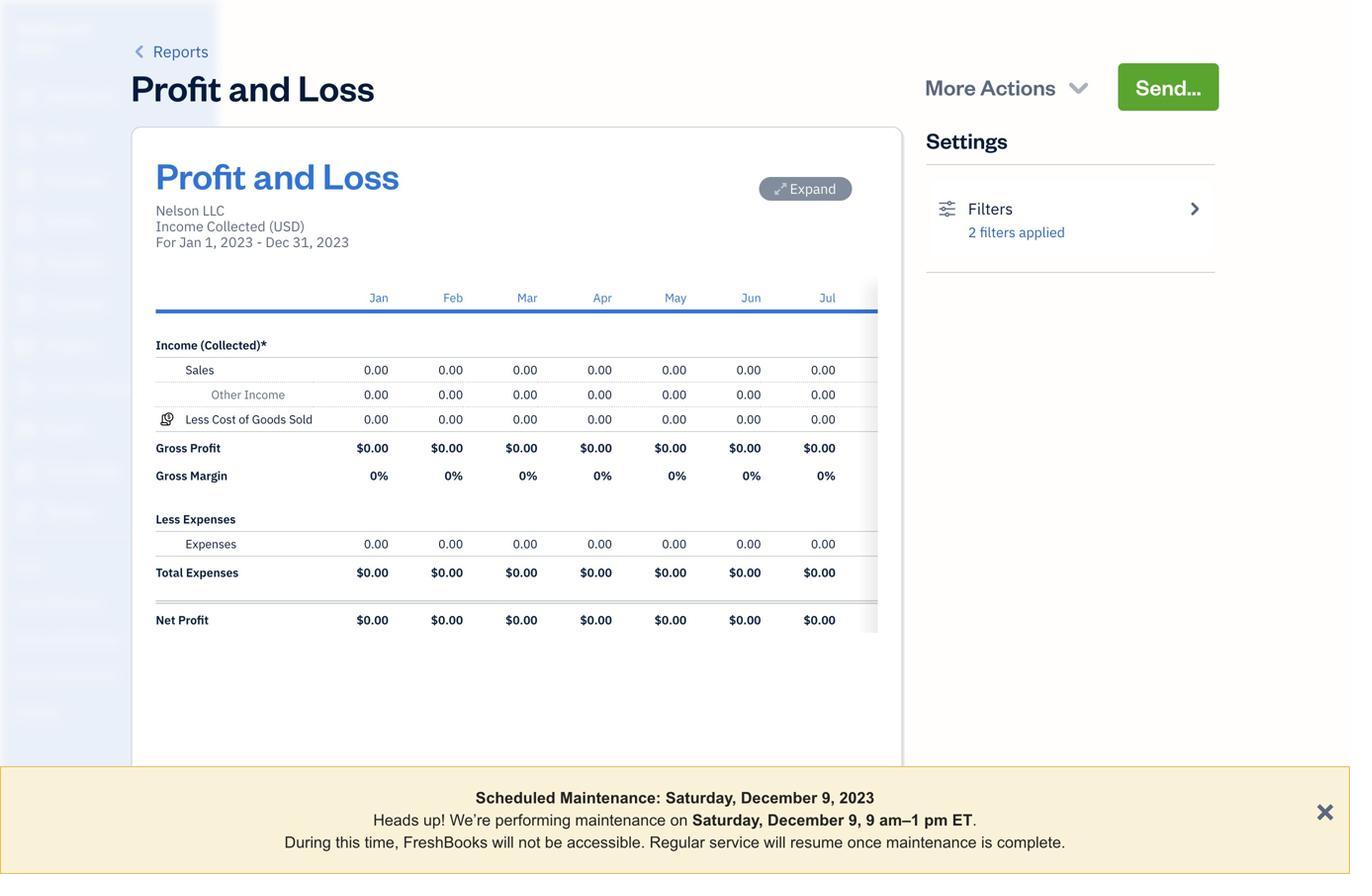 Task type: vqa. For each thing, say whether or not it's contained in the screenshot.
6th '0%' from the right
yes



Task type: locate. For each thing, give the bounding box(es) containing it.
2
[[968, 223, 977, 241]]

1 vertical spatial settings
[[15, 704, 60, 720]]

0 horizontal spatial 9,
[[822, 789, 835, 807]]

0 horizontal spatial will
[[492, 834, 514, 852]]

et
[[952, 812, 973, 829]]

0 horizontal spatial jan
[[179, 233, 202, 251]]

income up goods
[[244, 387, 285, 403]]

1 vertical spatial december
[[768, 812, 844, 829]]

once
[[848, 834, 882, 852]]

0 vertical spatial jan
[[179, 233, 202, 251]]

and for profit and loss nelson llc income collected (usd) for jan 1, 2023 - dec 31, 2023
[[253, 151, 316, 198]]

saturday, up on
[[666, 789, 737, 807]]

profit up collected
[[156, 151, 246, 198]]

1 horizontal spatial less
[[185, 412, 209, 427]]

9
[[866, 812, 875, 829]]

1 gross from the top
[[156, 440, 187, 456]]

0 vertical spatial december
[[741, 789, 818, 807]]

expenses down less expenses
[[185, 536, 237, 552]]

0 horizontal spatial nelson
[[16, 18, 61, 37]]

and
[[229, 63, 291, 110], [253, 151, 316, 198], [48, 631, 69, 647]]

will
[[492, 834, 514, 852], [764, 834, 786, 852]]

0 vertical spatial settings
[[926, 126, 1008, 154]]

filters
[[980, 223, 1016, 241]]

2 horizontal spatial 2023
[[840, 789, 875, 807]]

0 vertical spatial gross
[[156, 440, 187, 456]]

2 filters applied
[[968, 223, 1065, 241]]

1 horizontal spatial will
[[764, 834, 786, 852]]

accessible.
[[567, 834, 645, 852]]

december
[[741, 789, 818, 807], [768, 812, 844, 829]]

expenses down the margin
[[183, 511, 236, 527]]

pm
[[924, 812, 948, 829]]

of
[[239, 412, 249, 427]]

more
[[925, 73, 976, 101]]

bank
[[15, 667, 43, 684]]

margin
[[190, 468, 228, 484]]

filters
[[968, 198, 1013, 219]]

estimate image
[[13, 171, 37, 191]]

× dialog
[[0, 767, 1350, 875]]

aug
[[890, 290, 910, 306]]

and inside profit and loss nelson llc income collected (usd) for jan 1, 2023 - dec 31, 2023
[[253, 151, 316, 198]]

settings link
[[5, 695, 212, 730]]

2023 right 31,
[[316, 233, 350, 251]]

1 horizontal spatial jan
[[369, 290, 389, 306]]

9,
[[822, 789, 835, 807], [849, 812, 862, 829]]

scheduled maintenance: saturday, december 9, 2023 heads up! we're performing maintenance on saturday, december 9, 9 am–1 pm et . during this time, freshbooks will not be accessible. regular service will resume once maintenance is complete.
[[285, 789, 1066, 852]]

jan left feb
[[369, 290, 389, 306]]

0 vertical spatial and
[[229, 63, 291, 110]]

will right service
[[764, 834, 786, 852]]

1 vertical spatial loss
[[323, 151, 399, 198]]

expense image
[[13, 296, 37, 316]]

less down gross margin
[[156, 511, 180, 527]]

0 horizontal spatial llc
[[64, 18, 91, 37]]

income up sales
[[156, 337, 198, 353]]

2023 inside scheduled maintenance: saturday, december 9, 2023 heads up! we're performing maintenance on saturday, december 9, 9 am–1 pm et . during this time, freshbooks will not be accessible. regular service will resume once maintenance is complete.
[[840, 789, 875, 807]]

0 vertical spatial loss
[[298, 63, 375, 110]]

gross down gross profit
[[156, 468, 187, 484]]

will left not
[[492, 834, 514, 852]]

reports
[[153, 41, 209, 62]]

client image
[[13, 130, 37, 149]]

owner
[[16, 39, 55, 55]]

1 vertical spatial jan
[[369, 290, 389, 306]]

feb
[[443, 290, 463, 306]]

and right reports button
[[229, 63, 291, 110]]

1 horizontal spatial 9,
[[849, 812, 862, 829]]

connections
[[46, 667, 116, 684]]

llc
[[64, 18, 91, 37], [203, 201, 225, 220]]

2023 left -
[[220, 233, 253, 251]]

on
[[670, 812, 688, 829]]

loss inside profit and loss nelson llc income collected (usd) for jan 1, 2023 - dec 31, 2023
[[323, 151, 399, 198]]

× button
[[1316, 792, 1335, 828]]

less cost of goods sold
[[185, 412, 313, 427]]

0 horizontal spatial maintenance
[[575, 812, 666, 829]]

cost
[[212, 412, 236, 427]]

members
[[49, 594, 101, 610]]

and right items
[[48, 631, 69, 647]]

9, up resume
[[822, 789, 835, 807]]

1 horizontal spatial llc
[[203, 201, 225, 220]]

saturday,
[[666, 789, 737, 807], [692, 812, 763, 829]]

maintenance
[[575, 812, 666, 829], [886, 834, 977, 852]]

0 vertical spatial maintenance
[[575, 812, 666, 829]]

1 vertical spatial less
[[156, 511, 180, 527]]

settings down bank on the bottom of page
[[15, 704, 60, 720]]

maintenance down maintenance:
[[575, 812, 666, 829]]

bank connections link
[[5, 659, 212, 693]]

nelson up 'owner'
[[16, 18, 61, 37]]

payment image
[[13, 254, 37, 274]]

less for less cost of goods sold
[[185, 412, 209, 427]]

gross for gross profit
[[156, 440, 187, 456]]

1 vertical spatial gross
[[156, 468, 187, 484]]

nelson up for
[[156, 201, 199, 220]]

as
[[360, 821, 374, 839]]

and for profit and loss
[[229, 63, 291, 110]]

and up (usd)
[[253, 151, 316, 198]]

1 vertical spatial and
[[253, 151, 316, 198]]

gross
[[156, 440, 187, 456], [156, 468, 187, 484]]

less expenses
[[156, 511, 236, 527]]

0 horizontal spatial less
[[156, 511, 180, 527]]

2023 up 9
[[840, 789, 875, 807]]

report
[[620, 821, 658, 839]]

5 0% from the left
[[668, 468, 687, 484]]

bank connections
[[15, 667, 116, 684]]

1 horizontal spatial settings
[[926, 126, 1008, 154]]

settings down more
[[926, 126, 1008, 154]]

9, left 9
[[849, 812, 862, 829]]

1 horizontal spatial maintenance
[[886, 834, 977, 852]]

income left 1,
[[156, 217, 204, 235]]

0 vertical spatial income
[[156, 217, 204, 235]]

0 vertical spatial 9,
[[822, 789, 835, 807]]

less left cost
[[185, 412, 209, 427]]

×
[[1316, 792, 1335, 828]]

and inside main element
[[48, 631, 69, 647]]

less
[[185, 412, 209, 427], [156, 511, 180, 527]]

gross up gross margin
[[156, 440, 187, 456]]

settings inside main element
[[15, 704, 60, 720]]

0 vertical spatial expenses
[[183, 511, 236, 527]]

0 horizontal spatial settings
[[15, 704, 60, 720]]

freshbooks
[[403, 834, 488, 852]]

expenses right total
[[186, 565, 239, 581]]

expand
[[790, 180, 836, 198]]

collected
[[207, 217, 266, 235]]

gross profit
[[156, 440, 221, 456]]

and for items and services
[[48, 631, 69, 647]]

expenses
[[183, 511, 236, 527], [185, 536, 237, 552], [186, 565, 239, 581]]

saturday, up service
[[692, 812, 763, 829]]

settings
[[926, 126, 1008, 154], [15, 704, 60, 720]]

2 vertical spatial and
[[48, 631, 69, 647]]

nelson llc owner
[[16, 18, 91, 55]]

nelson
[[16, 18, 61, 37], [156, 201, 199, 220]]

dec
[[266, 233, 289, 251]]

1 vertical spatial nelson
[[156, 201, 199, 220]]

apr
[[593, 290, 612, 306]]

jan
[[179, 233, 202, 251], [369, 290, 389, 306]]

project image
[[13, 337, 37, 357]]

0 vertical spatial nelson
[[16, 18, 61, 37]]

0 vertical spatial less
[[185, 412, 209, 427]]

2023
[[220, 233, 253, 251], [316, 233, 350, 251], [840, 789, 875, 807]]

*deposit
[[156, 821, 210, 839]]

jan left 1,
[[179, 233, 202, 251]]

maintenance down pm
[[886, 834, 977, 852]]

1 0% from the left
[[370, 468, 389, 484]]

main element
[[0, 0, 267, 875]]

2 gross from the top
[[156, 468, 187, 484]]

0 vertical spatial llc
[[64, 18, 91, 37]]

0 vertical spatial saturday,
[[666, 789, 737, 807]]

income
[[156, 217, 204, 235], [156, 337, 198, 353], [244, 387, 285, 403]]

net profit
[[156, 612, 209, 628]]

1 horizontal spatial nelson
[[156, 201, 199, 220]]

0 horizontal spatial 2023
[[220, 233, 253, 251]]

apps
[[15, 557, 44, 574]]

1 vertical spatial maintenance
[[886, 834, 977, 852]]

2 vertical spatial expenses
[[186, 565, 239, 581]]

not
[[519, 834, 541, 852]]

actions
[[980, 73, 1056, 101]]

only)
[[661, 821, 692, 839]]

jun
[[742, 290, 761, 306]]

expenses for total expenses
[[186, 565, 239, 581]]

1 vertical spatial llc
[[203, 201, 225, 220]]

receipt.
[[461, 821, 509, 839]]

1 vertical spatial 9,
[[849, 812, 862, 829]]

$0.00
[[357, 440, 389, 456], [431, 440, 463, 456], [506, 440, 538, 456], [580, 440, 612, 456], [655, 440, 687, 456], [729, 440, 761, 456], [804, 440, 836, 456], [878, 440, 910, 456], [357, 565, 389, 581], [431, 565, 463, 581], [506, 565, 538, 581], [580, 565, 612, 581], [655, 565, 687, 581], [729, 565, 761, 581], [804, 565, 836, 581], [878, 565, 910, 581], [357, 612, 389, 628], [431, 612, 463, 628], [506, 612, 538, 628], [580, 612, 612, 628], [655, 612, 687, 628], [729, 612, 761, 628], [804, 612, 836, 628], [878, 612, 910, 628]]



Task type: describe. For each thing, give the bounding box(es) containing it.
complete.
[[997, 834, 1066, 852]]

apps link
[[5, 549, 212, 584]]

goods
[[252, 412, 286, 427]]

less for less expenses
[[156, 511, 180, 527]]

may
[[665, 290, 687, 306]]

reports button
[[131, 40, 209, 63]]

expand button
[[759, 177, 852, 201]]

1 vertical spatial saturday,
[[692, 812, 763, 829]]

we're
[[450, 812, 491, 829]]

llc inside nelson llc owner
[[64, 18, 91, 37]]

(collected)*
[[200, 337, 267, 353]]

llc inside profit and loss nelson llc income collected (usd) for jan 1, 2023 - dec 31, 2023
[[203, 201, 225, 220]]

maintenance:
[[560, 789, 661, 807]]

up!
[[423, 812, 445, 829]]

2 will from the left
[[764, 834, 786, 852]]

(collected
[[512, 821, 575, 839]]

*deposit payments are recorded as income upon receipt. (collected based report only)
[[156, 821, 692, 839]]

chevrondown image
[[1065, 73, 1092, 101]]

time,
[[365, 834, 399, 852]]

1 vertical spatial expenses
[[185, 536, 237, 552]]

1 vertical spatial income
[[156, 337, 198, 353]]

dashboard image
[[13, 88, 37, 108]]

timer image
[[13, 379, 37, 399]]

total
[[156, 565, 183, 581]]

nelson inside profit and loss nelson llc income collected (usd) for jan 1, 2023 - dec 31, 2023
[[156, 201, 199, 220]]

based
[[579, 821, 616, 839]]

jan inside profit and loss nelson llc income collected (usd) for jan 1, 2023 - dec 31, 2023
[[179, 233, 202, 251]]

2 0% from the left
[[445, 468, 463, 484]]

net
[[156, 612, 175, 628]]

chevronright image
[[1185, 197, 1203, 221]]

for
[[156, 233, 176, 251]]

report image
[[13, 504, 37, 523]]

this
[[336, 834, 360, 852]]

-
[[257, 233, 262, 251]]

send… button
[[1118, 63, 1219, 111]]

profit and loss
[[131, 63, 375, 110]]

income
[[378, 821, 423, 839]]

be
[[545, 834, 563, 852]]

expenses for less expenses
[[183, 511, 236, 527]]

gross margin
[[156, 468, 228, 484]]

profit up the margin
[[190, 440, 221, 456]]

1,
[[205, 233, 217, 251]]

resume
[[790, 834, 843, 852]]

team members
[[15, 594, 101, 610]]

sold
[[289, 412, 313, 427]]

items and services
[[15, 631, 119, 647]]

2 vertical spatial income
[[244, 387, 285, 403]]

nelson inside nelson llc owner
[[16, 18, 61, 37]]

jul
[[820, 290, 836, 306]]

profit and loss nelson llc income collected (usd) for jan 1, 2023 - dec 31, 2023
[[156, 151, 399, 251]]

1 horizontal spatial 2023
[[316, 233, 350, 251]]

heads
[[373, 812, 419, 829]]

8 0% from the left
[[892, 468, 910, 484]]

recorded
[[301, 821, 357, 839]]

chart image
[[13, 462, 37, 482]]

payments
[[213, 821, 275, 839]]

(usd)
[[269, 217, 305, 235]]

service
[[709, 834, 760, 852]]

team
[[15, 594, 46, 610]]

4 0% from the left
[[594, 468, 612, 484]]

sales
[[185, 362, 214, 378]]

am–1
[[879, 812, 920, 829]]

money image
[[13, 420, 37, 440]]

income (collected)*
[[156, 337, 267, 353]]

31,
[[293, 233, 313, 251]]

expand image
[[775, 181, 787, 197]]

regular
[[650, 834, 705, 852]]

total expenses
[[156, 565, 239, 581]]

.
[[973, 812, 977, 829]]

team members link
[[5, 586, 212, 620]]

1 will from the left
[[492, 834, 514, 852]]

more actions button
[[908, 63, 1110, 111]]

more actions
[[925, 73, 1056, 101]]

scheduled
[[476, 789, 556, 807]]

chevronleft image
[[131, 40, 149, 63]]

items and services link
[[5, 622, 212, 657]]

other income
[[211, 387, 285, 403]]

7 0% from the left
[[817, 468, 836, 484]]

settings image
[[938, 197, 957, 221]]

mar
[[517, 290, 538, 306]]

gross for gross margin
[[156, 468, 187, 484]]

loss for profit and loss
[[298, 63, 375, 110]]

items
[[15, 631, 45, 647]]

are
[[278, 821, 298, 839]]

loss for profit and loss nelson llc income collected (usd) for jan 1, 2023 - dec 31, 2023
[[323, 151, 399, 198]]

send…
[[1136, 73, 1201, 101]]

other
[[211, 387, 241, 403]]

6 0% from the left
[[743, 468, 761, 484]]

services
[[71, 631, 119, 647]]

performing
[[495, 812, 571, 829]]

profit inside profit and loss nelson llc income collected (usd) for jan 1, 2023 - dec 31, 2023
[[156, 151, 246, 198]]

invoice image
[[13, 213, 37, 232]]

upon
[[427, 821, 458, 839]]

3 0% from the left
[[519, 468, 538, 484]]

applied
[[1019, 223, 1065, 241]]

profit right net
[[178, 612, 209, 628]]

during
[[285, 834, 331, 852]]

income inside profit and loss nelson llc income collected (usd) for jan 1, 2023 - dec 31, 2023
[[156, 217, 204, 235]]

is
[[981, 834, 993, 852]]

profit down reports
[[131, 63, 221, 110]]



